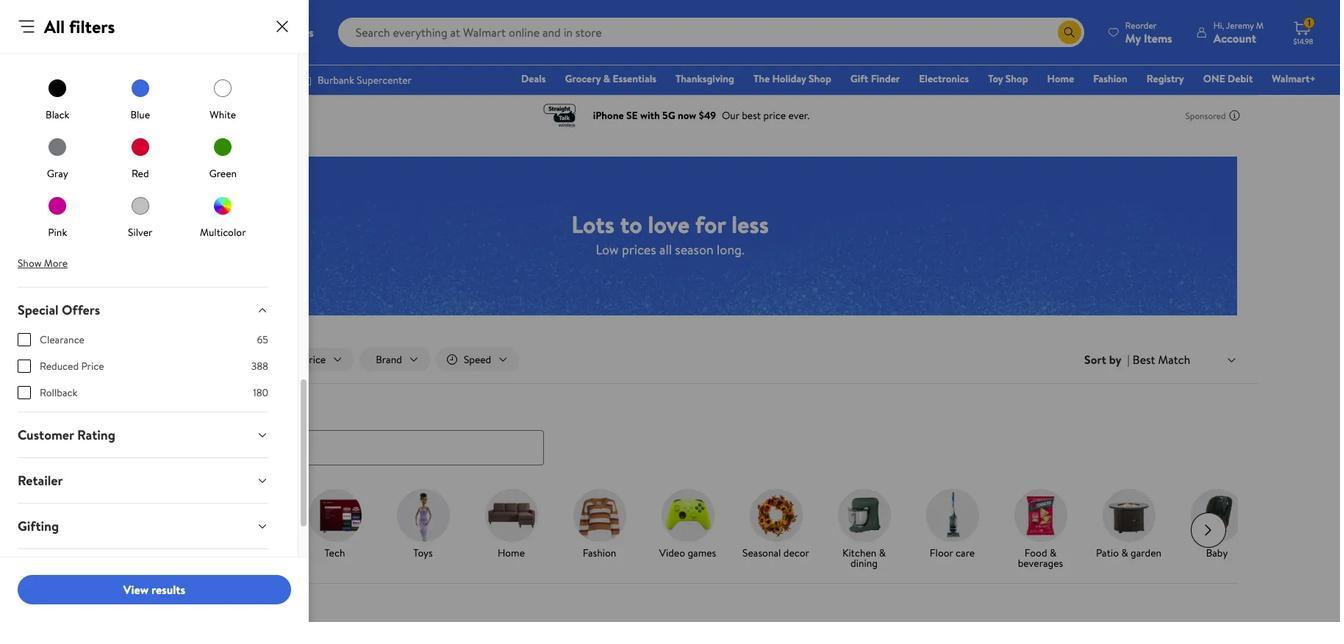 Task type: vqa. For each thing, say whether or not it's contained in the screenshot.
check to the left
no



Task type: describe. For each thing, give the bounding box(es) containing it.
seasonal
[[743, 545, 781, 560]]

silver
[[128, 225, 153, 240]]

kitchen & dining link
[[826, 489, 903, 571]]

dining
[[851, 556, 878, 570]]

seasonal decor image
[[750, 489, 803, 542]]

close panel image
[[274, 18, 291, 35]]

search image
[[111, 441, 123, 453]]

one debit link
[[1197, 71, 1260, 87]]

reduced price
[[40, 359, 104, 374]]

video games link
[[650, 489, 726, 561]]

low
[[596, 240, 619, 258]]

tech link
[[297, 489, 373, 561]]

green button
[[209, 134, 237, 181]]

all filters
[[44, 14, 115, 39]]

the holiday shop link
[[747, 71, 838, 87]]

kitchen and dining image
[[838, 489, 891, 542]]

thanksgiving link
[[669, 71, 741, 87]]

black for black friday deals preview
[[132, 545, 155, 560]]

0 vertical spatial fashion link
[[1087, 71, 1134, 87]]

rollback
[[40, 385, 77, 400]]

gift finder
[[851, 71, 900, 86]]

patio & garden
[[1096, 545, 1162, 560]]

price
[[81, 359, 104, 374]]

season
[[675, 240, 714, 258]]

red
[[132, 166, 149, 181]]

1 horizontal spatial fashion
[[1094, 71, 1128, 86]]

special offers
[[18, 301, 100, 319]]

rating
[[77, 426, 115, 444]]

pink
[[48, 225, 67, 240]]

walmart image
[[24, 21, 119, 44]]

1 vertical spatial home
[[498, 545, 525, 560]]

white
[[210, 107, 236, 122]]

programs
[[63, 563, 119, 581]]

baby link
[[1179, 489, 1256, 561]]

black friday deals preview
[[127, 545, 190, 570]]

view
[[123, 581, 149, 598]]

customer rating
[[18, 426, 115, 444]]

baby
[[1206, 545, 1228, 560]]

filters
[[69, 14, 115, 39]]

color group
[[18, 69, 268, 246]]

toy shop link
[[982, 71, 1035, 87]]

seasonal decor link
[[738, 489, 814, 561]]

special
[[18, 301, 59, 319]]

grocery
[[565, 71, 601, 86]]

flash deals image
[[220, 489, 273, 542]]

1
[[1308, 16, 1311, 29]]

gray
[[47, 166, 68, 181]]

Walmart Site-Wide search field
[[338, 18, 1084, 47]]

sponsored
[[1186, 109, 1226, 122]]

view results
[[123, 581, 185, 598]]

finder
[[871, 71, 900, 86]]

video
[[659, 545, 685, 560]]

essentials
[[613, 71, 657, 86]]

deals inside search box
[[100, 400, 131, 418]]

floor care link
[[914, 489, 991, 561]]

shop inside toy shop "link"
[[1006, 71, 1028, 86]]

games
[[688, 545, 716, 560]]

silver button
[[127, 193, 154, 240]]

deals right flash
[[247, 545, 272, 560]]

benefit programs
[[18, 563, 119, 581]]

deals link
[[515, 71, 553, 87]]

the holiday shop
[[754, 71, 832, 86]]

customer
[[18, 426, 74, 444]]

1 horizontal spatial home link
[[1041, 71, 1081, 87]]

black friday deals image
[[132, 489, 185, 542]]

gifting button
[[6, 504, 280, 549]]

Search search field
[[338, 18, 1084, 47]]

thanksgiving
[[676, 71, 735, 86]]

reduced
[[40, 359, 79, 374]]

multicolor button
[[200, 193, 246, 240]]

special offers group
[[18, 332, 268, 412]]

benefit
[[18, 563, 60, 581]]

baby image
[[1191, 489, 1244, 542]]

white button
[[210, 75, 236, 122]]

less
[[732, 208, 769, 240]]

results
[[151, 581, 185, 598]]

388
[[251, 359, 268, 374]]

flash
[[222, 545, 245, 560]]

clearance
[[40, 332, 85, 347]]

registry link
[[1140, 71, 1191, 87]]

blue button
[[127, 75, 154, 122]]

tech
[[325, 545, 345, 560]]

kitchen & dining
[[843, 545, 886, 570]]

care
[[956, 545, 975, 560]]

video games
[[659, 545, 716, 560]]

love
[[648, 208, 690, 240]]

food
[[1025, 545, 1048, 560]]

sort and filter section element
[[82, 336, 1258, 383]]

walmart+ link
[[1266, 71, 1323, 87]]

retailer
[[18, 471, 63, 490]]

patio & garden link
[[1091, 489, 1167, 561]]

1 horizontal spatial home
[[1048, 71, 1075, 86]]

floor
[[930, 545, 953, 560]]

in-store button
[[190, 348, 269, 371]]



Task type: locate. For each thing, give the bounding box(es) containing it.
grocery & essentials
[[565, 71, 657, 86]]

1 vertical spatial fashion
[[583, 545, 616, 560]]

1 horizontal spatial fashion link
[[1087, 71, 1134, 87]]

multicolor
[[200, 225, 246, 240]]

fashion image
[[573, 489, 626, 542]]

lots to love for less low prices all season long.
[[571, 208, 769, 258]]

toys image
[[397, 489, 450, 542]]

tech image
[[308, 489, 361, 542]]

black inside black friday deals preview
[[132, 545, 155, 560]]

None checkbox
[[18, 386, 31, 399]]

0 vertical spatial fashion
[[1094, 71, 1128, 86]]

beverages
[[1018, 556, 1063, 570]]

black up "gray" button
[[46, 107, 69, 122]]

& right dining
[[879, 545, 886, 560]]

& for beverages
[[1050, 545, 1057, 560]]

1 vertical spatial fashion link
[[561, 489, 638, 561]]

customer rating button
[[6, 413, 280, 457]]

store
[[230, 352, 253, 367]]

color button
[[6, 24, 280, 69]]

decor
[[784, 545, 810, 560]]

2 shop from the left
[[1006, 71, 1028, 86]]

red button
[[127, 134, 154, 181]]

fashion left the registry link
[[1094, 71, 1128, 86]]

all
[[44, 14, 65, 39]]

0 horizontal spatial shop
[[809, 71, 832, 86]]

one debit
[[1204, 71, 1253, 86]]

floor care
[[930, 545, 975, 560]]

Deals search field
[[82, 400, 1258, 465]]

toys
[[413, 545, 433, 560]]

black friday deals preview link
[[120, 489, 197, 571]]

&
[[603, 71, 610, 86], [879, 545, 886, 560], [1050, 545, 1057, 560], [1122, 545, 1128, 560]]

|
[[1128, 352, 1130, 368]]

deals left grocery
[[521, 71, 546, 86]]

all
[[660, 240, 672, 258]]

electronics link
[[913, 71, 976, 87]]

0 horizontal spatial home link
[[473, 489, 550, 561]]

gray button
[[44, 134, 71, 181]]

next slide for chipmodulewithimages list image
[[1191, 512, 1226, 548]]

0 horizontal spatial fashion
[[583, 545, 616, 560]]

1 horizontal spatial black
[[132, 545, 155, 560]]

kitchen
[[843, 545, 877, 560]]

fashion down fashion 'image'
[[583, 545, 616, 560]]

black button
[[44, 75, 71, 122]]

all filters dialog
[[0, 0, 309, 622]]

color
[[18, 38, 50, 56]]

electronics
[[919, 71, 969, 86]]

seasonal decor
[[743, 545, 810, 560]]

gift finder link
[[844, 71, 907, 87]]

food & beverages link
[[1003, 489, 1079, 571]]

black inside button
[[46, 107, 69, 122]]

walmart+
[[1272, 71, 1316, 86]]

more
[[44, 256, 68, 271]]

& for essentials
[[603, 71, 610, 86]]

lots
[[571, 208, 615, 240]]

benefit programs button
[[6, 549, 280, 594]]

black
[[46, 107, 69, 122], [132, 545, 155, 560]]

patio & garden image
[[1103, 489, 1156, 542]]

flash deals link
[[208, 489, 285, 561]]

deals inside black friday deals preview
[[127, 556, 152, 570]]

grocery & essentials link
[[558, 71, 663, 87]]

patio
[[1096, 545, 1119, 560]]

home
[[1048, 71, 1075, 86], [498, 545, 525, 560]]

0 horizontal spatial home
[[498, 545, 525, 560]]

by
[[1109, 352, 1122, 368]]

& for garden
[[1122, 545, 1128, 560]]

food & beverages
[[1018, 545, 1063, 570]]

& right patio
[[1122, 545, 1128, 560]]

& for dining
[[879, 545, 886, 560]]

0 horizontal spatial black
[[46, 107, 69, 122]]

0 horizontal spatial fashion link
[[561, 489, 638, 561]]

none checkbox inside special offers group
[[18, 386, 31, 399]]

black for black
[[46, 107, 69, 122]]

1 shop from the left
[[809, 71, 832, 86]]

registry
[[1147, 71, 1184, 86]]

& right grocery
[[603, 71, 610, 86]]

deals
[[521, 71, 546, 86], [100, 400, 131, 418], [247, 545, 272, 560], [127, 556, 152, 570]]

show
[[18, 256, 42, 271]]

video games image
[[661, 489, 714, 542]]

lots to love for less. low prices all season long. image
[[103, 156, 1238, 316]]

1 horizontal spatial shop
[[1006, 71, 1028, 86]]

view results button
[[18, 575, 291, 604]]

1 vertical spatial home link
[[473, 489, 550, 561]]

sort by |
[[1085, 352, 1130, 368]]

shop
[[809, 71, 832, 86], [1006, 71, 1028, 86]]

sort
[[1085, 352, 1107, 368]]

& inside food & beverages
[[1050, 545, 1057, 560]]

& inside kitchen & dining
[[879, 545, 886, 560]]

None checkbox
[[18, 333, 31, 346], [18, 360, 31, 373], [18, 333, 31, 346], [18, 360, 31, 373]]

food & beverages image
[[1014, 489, 1067, 542]]

home down home image
[[498, 545, 525, 560]]

& right food
[[1050, 545, 1057, 560]]

deals up the view
[[127, 556, 152, 570]]

gifting
[[18, 517, 59, 535]]

floorcare image
[[926, 489, 979, 542]]

shop right "toy" at the top right
[[1006, 71, 1028, 86]]

0 vertical spatial home link
[[1041, 71, 1081, 87]]

black left friday
[[132, 545, 155, 560]]

home right toy shop "link"
[[1048, 71, 1075, 86]]

deals up rating at the left bottom of the page
[[100, 400, 131, 418]]

long.
[[717, 240, 745, 258]]

0 vertical spatial home
[[1048, 71, 1075, 86]]

green
[[209, 166, 237, 181]]

0 vertical spatial black
[[46, 107, 69, 122]]

debit
[[1228, 71, 1253, 86]]

1 vertical spatial black
[[132, 545, 155, 560]]

offers
[[62, 301, 100, 319]]

friday
[[158, 545, 185, 560]]

to
[[620, 208, 642, 240]]

home image
[[485, 489, 538, 542]]

garden
[[1131, 545, 1162, 560]]

toys link
[[385, 489, 461, 561]]

Search in deals search field
[[100, 430, 544, 465]]

180
[[253, 385, 268, 400]]

shop right holiday
[[809, 71, 832, 86]]

for
[[695, 208, 726, 240]]

gift
[[851, 71, 869, 86]]

retailer button
[[6, 458, 280, 503]]

fashion
[[1094, 71, 1128, 86], [583, 545, 616, 560]]

blue
[[130, 107, 150, 122]]

the
[[754, 71, 770, 86]]

shop inside the holiday shop link
[[809, 71, 832, 86]]

prices
[[622, 240, 656, 258]]

toy
[[988, 71, 1003, 86]]



